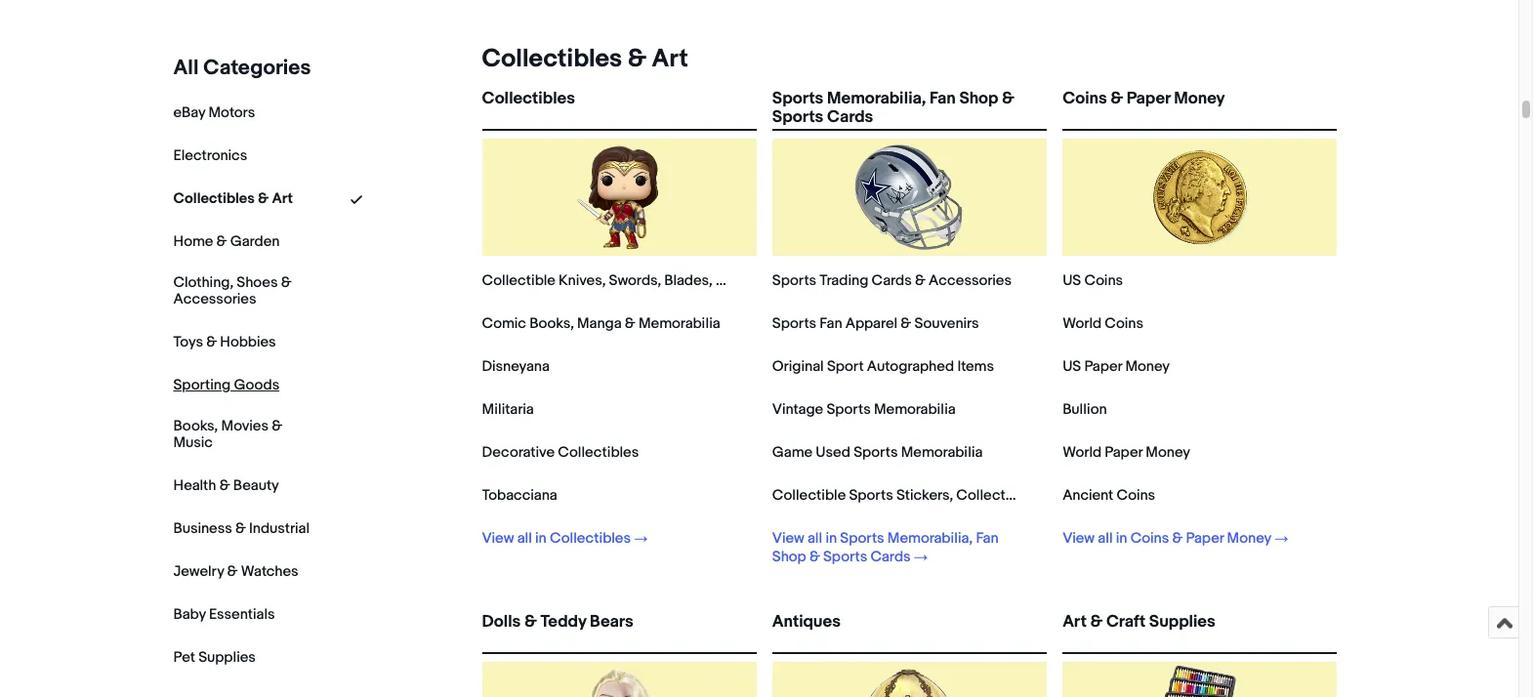 Task type: vqa. For each thing, say whether or not it's contained in the screenshot.
Sporting Goods
yes



Task type: describe. For each thing, give the bounding box(es) containing it.
sports memorabilia, fan shop & sports cards image
[[851, 139, 968, 256]]

vintage sports memorabilia
[[772, 400, 955, 419]]

world paper money link
[[1063, 443, 1190, 462]]

us for us coins
[[1063, 271, 1081, 290]]

business
[[173, 519, 232, 538]]

pet supplies
[[173, 648, 256, 667]]

view all in collectibles
[[482, 529, 631, 548]]

us paper money
[[1063, 357, 1170, 376]]

view all in coins & paper money
[[1063, 529, 1271, 548]]

disneyana link
[[482, 357, 550, 376]]

shop inside view all in sports memorabilia, fan shop & sports cards
[[772, 548, 806, 566]]

view all in collectibles link
[[482, 529, 648, 548]]

ancient
[[1063, 486, 1113, 505]]

dolls & teddy bears image
[[561, 662, 678, 697]]

0 vertical spatial collectibles & art
[[482, 44, 688, 74]]

militaria
[[482, 400, 534, 419]]

essentials
[[209, 605, 275, 624]]

0 vertical spatial supplies
[[1149, 612, 1215, 632]]

world coins
[[1063, 314, 1143, 333]]

antiques link
[[772, 612, 1047, 648]]

money inside "coins & paper money" 'link'
[[1174, 89, 1225, 108]]

books, inside books, movies & music
[[173, 417, 218, 435]]

ebay motors link
[[173, 104, 255, 122]]

books, movies & music
[[173, 417, 282, 452]]

0 vertical spatial art
[[652, 44, 688, 74]]

health & beauty
[[173, 476, 279, 495]]

ancient coins
[[1063, 486, 1155, 505]]

collectibles link
[[482, 89, 757, 125]]

art & craft supplies
[[1063, 612, 1215, 632]]

decorative collectibles link
[[482, 443, 639, 462]]

all categories
[[173, 56, 311, 81]]

jewelry & watches
[[173, 562, 298, 581]]

clothing,
[[173, 273, 233, 292]]

0 vertical spatial books,
[[529, 314, 574, 333]]

vintage
[[772, 400, 823, 419]]

game
[[772, 443, 812, 462]]

sports memorabilia, fan shop & sports cards
[[772, 89, 1014, 127]]

sporting
[[173, 376, 231, 394]]

view all in sports memorabilia, fan shop & sports cards
[[772, 529, 999, 566]]

jewelry & watches link
[[173, 562, 298, 581]]

memorabilia, inside view all in sports memorabilia, fan shop & sports cards
[[887, 529, 973, 548]]

game used sports memorabilia
[[772, 443, 983, 462]]

vintage sports memorabilia link
[[772, 400, 955, 419]]

sports fan apparel & souvenirs
[[772, 314, 979, 333]]

disneyana
[[482, 357, 550, 376]]

bullion link
[[1063, 400, 1107, 419]]

collectible knives, swords, blades, armors & accessories
[[482, 271, 864, 290]]

world for world paper money
[[1063, 443, 1102, 462]]

all for coins
[[1098, 529, 1113, 548]]

home & garden
[[173, 232, 280, 251]]

health
[[173, 476, 216, 495]]

us paper money link
[[1063, 357, 1170, 376]]

1 vertical spatial memorabilia
[[874, 400, 955, 419]]

antiques image
[[851, 662, 968, 697]]

decorative
[[482, 443, 555, 462]]

electronics link
[[173, 146, 247, 165]]

music
[[173, 433, 213, 452]]

1 vertical spatial collectibles & art link
[[173, 189, 293, 208]]

trading
[[820, 271, 868, 290]]

coins for ancient
[[1117, 486, 1155, 505]]

world coins link
[[1063, 314, 1143, 333]]

1 horizontal spatial collectibles & art link
[[474, 44, 688, 74]]

beauty
[[233, 476, 279, 495]]

1 horizontal spatial accessories
[[781, 271, 864, 290]]

sports trading cards & accessories link
[[772, 271, 1012, 290]]

dolls & teddy bears link
[[482, 612, 757, 648]]

2 vertical spatial memorabilia
[[901, 443, 983, 462]]

& inside sports memorabilia, fan shop & sports cards
[[1002, 89, 1014, 108]]

used
[[816, 443, 850, 462]]

shop inside sports memorabilia, fan shop & sports cards
[[959, 89, 998, 108]]

& inside books, movies & music
[[272, 417, 282, 435]]

coins inside "coins & paper money" 'link'
[[1063, 89, 1107, 108]]

in for sports
[[825, 529, 837, 548]]

tobacciana
[[482, 486, 557, 505]]

1 all from the left
[[517, 529, 532, 548]]

0 horizontal spatial collectibles & art
[[173, 189, 293, 208]]

jewelry
[[173, 562, 224, 581]]

original
[[772, 357, 824, 376]]

0 horizontal spatial art
[[272, 189, 293, 208]]

comic books, manga & memorabilia link
[[482, 314, 720, 333]]

hobbies
[[220, 333, 276, 351]]

baby
[[173, 605, 206, 624]]

coins & paper money image
[[1141, 139, 1258, 256]]

pet
[[173, 648, 195, 667]]

view all in sports memorabilia, fan shop & sports cards link
[[772, 529, 1019, 566]]

0 vertical spatial memorabilia
[[639, 314, 720, 333]]

ebay motors
[[173, 104, 255, 122]]

albums
[[1050, 486, 1100, 505]]

business & industrial
[[173, 519, 310, 538]]

2 horizontal spatial accessories
[[929, 271, 1012, 290]]

knives,
[[559, 271, 606, 290]]

collectibles inside collectibles link
[[482, 89, 575, 108]]

blades,
[[664, 271, 712, 290]]

toys & hobbies link
[[173, 333, 276, 351]]

health & beauty link
[[173, 476, 279, 495]]



Task type: locate. For each thing, give the bounding box(es) containing it.
teddy
[[540, 612, 586, 632]]

dolls
[[482, 612, 521, 632]]

& inside clothing, shoes & accessories
[[281, 273, 291, 292]]

collectible for collectible sports stickers, collections & albums
[[772, 486, 846, 505]]

& inside view all in sports memorabilia, fan shop & sports cards
[[809, 548, 820, 566]]

all down ancient coins "link"
[[1098, 529, 1113, 548]]

in
[[535, 529, 547, 548], [825, 529, 837, 548], [1116, 529, 1127, 548]]

1 horizontal spatial books,
[[529, 314, 574, 333]]

memorabilia, inside sports memorabilia, fan shop & sports cards
[[827, 89, 926, 108]]

1 us from the top
[[1063, 271, 1081, 290]]

all down tobacciana
[[517, 529, 532, 548]]

0 horizontal spatial in
[[535, 529, 547, 548]]

1 horizontal spatial shop
[[959, 89, 998, 108]]

original sport autographed items
[[772, 357, 994, 376]]

coins for world
[[1105, 314, 1143, 333]]

0 horizontal spatial collectibles & art link
[[173, 189, 293, 208]]

view down tobacciana 'link'
[[482, 529, 514, 548]]

garden
[[230, 232, 280, 251]]

all up antiques
[[807, 529, 822, 548]]

home & garden link
[[173, 232, 280, 251]]

1 world from the top
[[1063, 314, 1102, 333]]

swords,
[[609, 271, 661, 290]]

memorabilia
[[639, 314, 720, 333], [874, 400, 955, 419], [901, 443, 983, 462]]

collectible down game
[[772, 486, 846, 505]]

paper inside 'link'
[[1127, 89, 1170, 108]]

world down 'us coins'
[[1063, 314, 1102, 333]]

original sport autographed items link
[[772, 357, 994, 376]]

toys
[[173, 333, 203, 351]]

collectibles & art up home & garden link
[[173, 189, 293, 208]]

& inside 'link'
[[1110, 89, 1123, 108]]

&
[[628, 44, 646, 74], [1002, 89, 1014, 108], [1110, 89, 1123, 108], [258, 189, 269, 208], [216, 232, 227, 251], [767, 271, 778, 290], [915, 271, 925, 290], [281, 273, 291, 292], [625, 314, 635, 333], [901, 314, 911, 333], [206, 333, 217, 351], [272, 417, 282, 435], [219, 476, 230, 495], [1036, 486, 1047, 505], [235, 519, 246, 538], [1172, 529, 1183, 548], [809, 548, 820, 566], [227, 562, 238, 581], [524, 612, 537, 632], [1090, 612, 1103, 632]]

items
[[957, 357, 994, 376]]

art & craft supplies link
[[1063, 612, 1337, 648]]

goods
[[234, 376, 279, 394]]

categories
[[203, 56, 311, 81]]

electronics
[[173, 146, 247, 165]]

1 vertical spatial fan
[[820, 314, 842, 333]]

us up bullion
[[1063, 357, 1081, 376]]

paper
[[1127, 89, 1170, 108], [1084, 357, 1122, 376], [1105, 443, 1143, 462], [1186, 529, 1224, 548]]

0 vertical spatial shop
[[959, 89, 998, 108]]

memorabilia,
[[827, 89, 926, 108], [887, 529, 973, 548]]

0 horizontal spatial accessories
[[173, 290, 256, 308]]

books,
[[529, 314, 574, 333], [173, 417, 218, 435]]

1 vertical spatial art
[[272, 189, 293, 208]]

antiques
[[772, 612, 841, 632]]

manga
[[577, 314, 622, 333]]

2 world from the top
[[1063, 443, 1102, 462]]

0 horizontal spatial fan
[[820, 314, 842, 333]]

1 horizontal spatial art
[[652, 44, 688, 74]]

motors
[[208, 104, 255, 122]]

1 horizontal spatial collectibles & art
[[482, 44, 688, 74]]

watches
[[241, 562, 298, 581]]

collections
[[956, 486, 1033, 505]]

us
[[1063, 271, 1081, 290], [1063, 357, 1081, 376]]

collectible knives, swords, blades, armors & accessories link
[[482, 271, 864, 290]]

cards
[[827, 108, 873, 127], [872, 271, 912, 290], [870, 548, 911, 566]]

coins & paper money link
[[1063, 89, 1337, 125]]

supplies right craft
[[1149, 612, 1215, 632]]

accessories up toys & hobbies link
[[173, 290, 256, 308]]

us coins link
[[1063, 271, 1123, 290]]

memorabilia up collectible sports stickers, collections & albums
[[901, 443, 983, 462]]

2 in from the left
[[825, 529, 837, 548]]

2 horizontal spatial in
[[1116, 529, 1127, 548]]

cards inside view all in sports memorabilia, fan shop & sports cards
[[870, 548, 911, 566]]

craft
[[1106, 612, 1145, 632]]

ancient coins link
[[1063, 486, 1155, 505]]

0 horizontal spatial view
[[482, 529, 514, 548]]

all
[[517, 529, 532, 548], [807, 529, 822, 548], [1098, 529, 1113, 548]]

cards inside sports memorabilia, fan shop & sports cards
[[827, 108, 873, 127]]

dolls & teddy bears
[[482, 612, 633, 632]]

art up collectibles link on the top of page
[[652, 44, 688, 74]]

all inside view all in sports memorabilia, fan shop & sports cards
[[807, 529, 822, 548]]

1 horizontal spatial collectible
[[772, 486, 846, 505]]

0 horizontal spatial supplies
[[198, 648, 256, 667]]

1 vertical spatial us
[[1063, 357, 1081, 376]]

2 all from the left
[[807, 529, 822, 548]]

pet supplies link
[[173, 648, 256, 667]]

apparel
[[845, 314, 897, 333]]

bullion
[[1063, 400, 1107, 419]]

2 horizontal spatial art
[[1063, 612, 1087, 632]]

1 vertical spatial world
[[1063, 443, 1102, 462]]

0 vertical spatial world
[[1063, 314, 1102, 333]]

supplies
[[1149, 612, 1215, 632], [198, 648, 256, 667]]

sports trading cards & accessories
[[772, 271, 1012, 290]]

collectibles
[[482, 44, 622, 74], [482, 89, 575, 108], [173, 189, 255, 208], [558, 443, 639, 462], [550, 529, 631, 548]]

accessories
[[781, 271, 864, 290], [929, 271, 1012, 290], [173, 290, 256, 308]]

business & industrial link
[[173, 519, 310, 538]]

2 us from the top
[[1063, 357, 1081, 376]]

collectible sports stickers, collections & albums link
[[772, 486, 1100, 505]]

2 vertical spatial fan
[[976, 529, 999, 548]]

collectible for collectible knives, swords, blades, armors & accessories
[[482, 271, 555, 290]]

0 horizontal spatial books,
[[173, 417, 218, 435]]

1 horizontal spatial in
[[825, 529, 837, 548]]

3 in from the left
[[1116, 529, 1127, 548]]

autographed
[[867, 357, 954, 376]]

0 vertical spatial fan
[[929, 89, 956, 108]]

us coins
[[1063, 271, 1123, 290]]

view down 'albums'
[[1063, 529, 1095, 548]]

1 vertical spatial collectible
[[772, 486, 846, 505]]

1 horizontal spatial all
[[807, 529, 822, 548]]

clothing, shoes & accessories link
[[173, 273, 310, 308]]

2 view from the left
[[772, 529, 804, 548]]

shop
[[959, 89, 998, 108], [772, 548, 806, 566]]

accessories inside clothing, shoes & accessories
[[173, 290, 256, 308]]

0 horizontal spatial shop
[[772, 548, 806, 566]]

home
[[173, 232, 213, 251]]

world for world coins
[[1063, 314, 1102, 333]]

1 horizontal spatial supplies
[[1149, 612, 1215, 632]]

accessories up souvenirs
[[929, 271, 1012, 290]]

coins
[[1063, 89, 1107, 108], [1084, 271, 1123, 290], [1105, 314, 1143, 333], [1117, 486, 1155, 505], [1130, 529, 1169, 548]]

in down 'used'
[[825, 529, 837, 548]]

collectibles & art up collectibles link on the top of page
[[482, 44, 688, 74]]

view
[[482, 529, 514, 548], [772, 529, 804, 548], [1063, 529, 1095, 548]]

2 horizontal spatial all
[[1098, 529, 1113, 548]]

2 vertical spatial art
[[1063, 612, 1087, 632]]

3 all from the left
[[1098, 529, 1113, 548]]

collectible
[[482, 271, 555, 290], [772, 486, 846, 505]]

collectibles & art link
[[474, 44, 688, 74], [173, 189, 293, 208]]

view all in coins & paper money link
[[1063, 529, 1288, 548]]

movies
[[221, 417, 268, 435]]

sport
[[827, 357, 864, 376]]

2 horizontal spatial fan
[[976, 529, 999, 548]]

sporting goods
[[173, 376, 279, 394]]

2 vertical spatial cards
[[870, 548, 911, 566]]

memorabilia down autographed
[[874, 400, 955, 419]]

0 horizontal spatial collectible
[[482, 271, 555, 290]]

in down ancient coins "link"
[[1116, 529, 1127, 548]]

supplies right 'pet'
[[198, 648, 256, 667]]

collectibles & art link up collectibles link on the top of page
[[474, 44, 688, 74]]

sports fan apparel & souvenirs link
[[772, 314, 979, 333]]

memorabilia down the "collectible knives, swords, blades, armors & accessories"
[[639, 314, 720, 333]]

view inside view all in sports memorabilia, fan shop & sports cards
[[772, 529, 804, 548]]

collectibles image
[[561, 139, 678, 256]]

ebay
[[173, 104, 205, 122]]

comic books, manga & memorabilia
[[482, 314, 720, 333]]

0 horizontal spatial all
[[517, 529, 532, 548]]

world down bullion link
[[1063, 443, 1102, 462]]

souvenirs
[[914, 314, 979, 333]]

us for us paper money
[[1063, 357, 1081, 376]]

all for sports
[[807, 529, 822, 548]]

tobacciana link
[[482, 486, 557, 505]]

1 in from the left
[[535, 529, 547, 548]]

fan
[[929, 89, 956, 108], [820, 314, 842, 333], [976, 529, 999, 548]]

1 vertical spatial memorabilia,
[[887, 529, 973, 548]]

armors
[[716, 271, 764, 290]]

clothing, shoes & accessories
[[173, 273, 291, 308]]

all
[[173, 56, 199, 81]]

1 vertical spatial cards
[[872, 271, 912, 290]]

decorative collectibles
[[482, 443, 639, 462]]

fan inside sports memorabilia, fan shop & sports cards
[[929, 89, 956, 108]]

in inside view all in sports memorabilia, fan shop & sports cards
[[825, 529, 837, 548]]

0 vertical spatial memorabilia,
[[827, 89, 926, 108]]

art left craft
[[1063, 612, 1087, 632]]

1 vertical spatial supplies
[[198, 648, 256, 667]]

view for coins
[[1063, 529, 1095, 548]]

militaria link
[[482, 400, 534, 419]]

1 horizontal spatial view
[[772, 529, 804, 548]]

1 vertical spatial collectibles & art
[[173, 189, 293, 208]]

art & craft supplies image
[[1141, 662, 1258, 697]]

fan inside view all in sports memorabilia, fan shop & sports cards
[[976, 529, 999, 548]]

accessories up the apparel
[[781, 271, 864, 290]]

1 vertical spatial shop
[[772, 548, 806, 566]]

1 vertical spatial books,
[[173, 417, 218, 435]]

view up antiques
[[772, 529, 804, 548]]

coins & paper money
[[1063, 89, 1225, 108]]

3 view from the left
[[1063, 529, 1095, 548]]

1 horizontal spatial fan
[[929, 89, 956, 108]]

collectible up comic
[[482, 271, 555, 290]]

books, right comic
[[529, 314, 574, 333]]

sports memorabilia, fan shop & sports cards link
[[772, 89, 1047, 127]]

collectible sports stickers, collections & albums
[[772, 486, 1100, 505]]

0 vertical spatial cards
[[827, 108, 873, 127]]

view for sports
[[772, 529, 804, 548]]

us up world coins link at the top
[[1063, 271, 1081, 290]]

2 horizontal spatial view
[[1063, 529, 1095, 548]]

toys & hobbies
[[173, 333, 276, 351]]

0 vertical spatial collectibles & art link
[[474, 44, 688, 74]]

0 vertical spatial collectible
[[482, 271, 555, 290]]

coins for us
[[1084, 271, 1123, 290]]

books, movies & music link
[[173, 417, 310, 452]]

1 view from the left
[[482, 529, 514, 548]]

in down tobacciana 'link'
[[535, 529, 547, 548]]

comic
[[482, 314, 526, 333]]

world paper money
[[1063, 443, 1190, 462]]

in for coins
[[1116, 529, 1127, 548]]

collectibles & art link up home & garden link
[[173, 189, 293, 208]]

art up garden
[[272, 189, 293, 208]]

books, down the sporting
[[173, 417, 218, 435]]

0 vertical spatial us
[[1063, 271, 1081, 290]]



